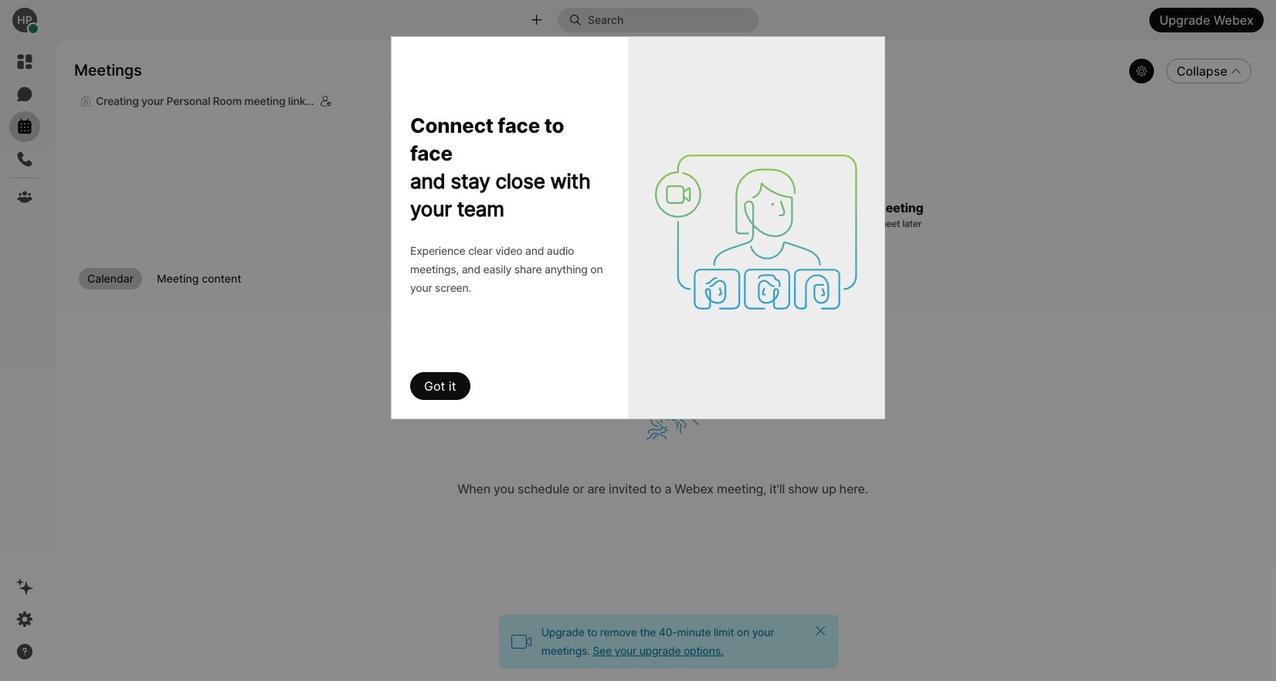 Task type: describe. For each thing, give the bounding box(es) containing it.
webex tab list
[[9, 46, 40, 213]]



Task type: locate. For each thing, give the bounding box(es) containing it.
dialog
[[391, 36, 886, 645]]

cancel_16 image
[[815, 625, 827, 638]]

camera_28 image
[[511, 632, 532, 653]]

navigation
[[0, 40, 49, 682]]



Task type: vqa. For each thing, say whether or not it's contained in the screenshot.
text field
no



